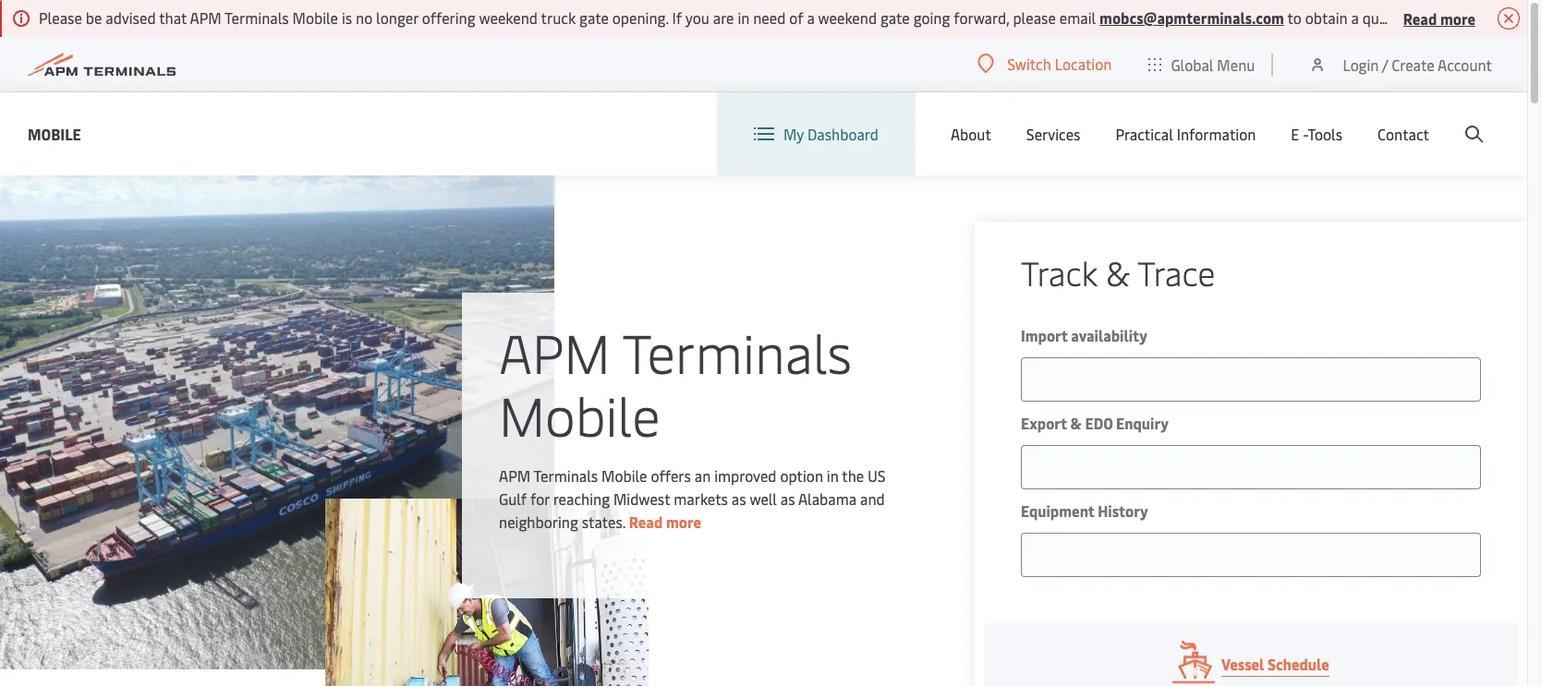 Task type: locate. For each thing, give the bounding box(es) containing it.
are
[[713, 7, 734, 28]]

enquiry
[[1116, 413, 1169, 433]]

0 vertical spatial in
[[738, 7, 750, 28]]

vessel
[[1222, 654, 1264, 675]]

1 vertical spatial read more
[[629, 512, 701, 532]]

2 horizontal spatial terminals
[[622, 315, 852, 388]]

you
[[685, 7, 710, 28]]

gate right 'truck'
[[580, 7, 609, 28]]

dashboard
[[808, 124, 879, 144]]

0 vertical spatial &
[[1106, 250, 1130, 295]]

alabama
[[798, 489, 857, 509]]

1 vertical spatial more
[[666, 512, 701, 532]]

0 horizontal spatial a
[[807, 7, 815, 28]]

in
[[738, 7, 750, 28], [827, 466, 839, 486]]

more left future
[[1441, 8, 1476, 28]]

1 horizontal spatial as
[[781, 489, 795, 509]]

2 weekend from the left
[[818, 7, 877, 28]]

1 horizontal spatial &
[[1106, 250, 1130, 295]]

read more down midwest
[[629, 512, 701, 532]]

more
[[1441, 8, 1476, 28], [666, 512, 701, 532]]

read more up login / create account
[[1403, 8, 1476, 28]]

read up login / create account
[[1403, 8, 1437, 28]]

terminals
[[225, 7, 289, 28], [622, 315, 852, 388], [534, 466, 598, 486]]

export & edo enquiry
[[1021, 413, 1169, 433]]

a right of
[[807, 7, 815, 28]]

import
[[1021, 325, 1068, 346]]

practical information
[[1116, 124, 1256, 144]]

well
[[750, 489, 777, 509]]

0 horizontal spatial as
[[732, 489, 746, 509]]

services
[[1026, 124, 1081, 144]]

practical
[[1116, 124, 1173, 144]]

as right well
[[781, 489, 795, 509]]

availability
[[1071, 325, 1148, 346]]

import availability
[[1021, 325, 1148, 346]]

read down midwest
[[629, 512, 663, 532]]

terminals for apm terminals mobile offers an improved option in the us gulf for reaching midwest markets as well as alabama and neighboring states.
[[534, 466, 598, 486]]

apm inside apm terminals mobile
[[499, 315, 610, 388]]

1 horizontal spatial read
[[1403, 8, 1437, 28]]

schedule
[[1268, 654, 1330, 675]]

0 horizontal spatial weekend
[[479, 7, 538, 28]]

& for trace
[[1106, 250, 1130, 295]]

improved
[[714, 466, 777, 486]]

1 a from the left
[[807, 7, 815, 28]]

1 horizontal spatial terminals
[[534, 466, 598, 486]]

future
[[1477, 7, 1518, 28]]

apm terminals mobile
[[499, 315, 852, 451]]

read more
[[1403, 8, 1476, 28], [629, 512, 701, 532]]

in inside apm terminals mobile offers an improved option in the us gulf for reaching midwest markets as well as alabama and neighboring states.
[[827, 466, 839, 486]]

in left the
[[827, 466, 839, 486]]

as down improved
[[732, 489, 746, 509]]

terminals for apm terminals mobile
[[622, 315, 852, 388]]

weekend
[[479, 7, 538, 28], [818, 7, 877, 28]]

longer
[[376, 7, 418, 28]]

terminals inside apm terminals mobile
[[622, 315, 852, 388]]

1 vertical spatial read
[[629, 512, 663, 532]]

& left edo
[[1071, 413, 1082, 433]]

about button
[[951, 92, 991, 176]]

1 horizontal spatial read more
[[1403, 8, 1476, 28]]

neighboring
[[499, 512, 578, 532]]

more for read more button
[[1441, 8, 1476, 28]]

& left trace
[[1106, 250, 1130, 295]]

mobile
[[293, 7, 338, 28], [28, 123, 81, 144], [499, 378, 660, 451], [602, 466, 647, 486]]

1 vertical spatial &
[[1071, 413, 1082, 433]]

read more for read more button
[[1403, 8, 1476, 28]]

0 horizontal spatial &
[[1071, 413, 1082, 433]]

apm
[[190, 7, 221, 28], [499, 315, 610, 388], [499, 466, 531, 486]]

weekend left 'truck'
[[479, 7, 538, 28]]

switch location
[[1007, 54, 1112, 74]]

more inside button
[[1441, 8, 1476, 28]]

more down markets
[[666, 512, 701, 532]]

opening.
[[612, 7, 669, 28]]

switch location button
[[978, 54, 1112, 74]]

1 vertical spatial apm
[[499, 315, 610, 388]]

mobile inside apm terminals mobile offers an improved option in the us gulf for reaching midwest markets as well as alabama and neighboring states.
[[602, 466, 647, 486]]

gate left the going
[[881, 7, 910, 28]]

apm terminals mobile offers an improved option in the us gulf for reaching midwest markets as well as alabama and neighboring states.
[[499, 466, 886, 532]]

1 horizontal spatial weekend
[[818, 7, 877, 28]]

gate
[[580, 7, 609, 28], [881, 7, 910, 28]]

e -tools button
[[1291, 92, 1343, 176]]

& for edo
[[1071, 413, 1082, 433]]

history
[[1098, 501, 1148, 521]]

0 horizontal spatial read
[[629, 512, 663, 532]]

midwest
[[614, 489, 670, 509]]

0 horizontal spatial read more
[[629, 512, 701, 532]]

need
[[753, 7, 786, 28]]

equipment
[[1021, 501, 1095, 521]]

login
[[1343, 54, 1379, 74]]

in right are in the left top of the page
[[738, 7, 750, 28]]

apm for apm terminals mobile offers an improved option in the us gulf for reaching midwest markets as well as alabama and neighboring states.
[[499, 466, 531, 486]]

export
[[1021, 413, 1067, 433]]

1 vertical spatial in
[[827, 466, 839, 486]]

read more for read more link at the left of the page
[[629, 512, 701, 532]]

track & trace
[[1021, 250, 1216, 295]]

apm inside apm terminals mobile offers an improved option in the us gulf for reaching midwest markets as well as alabama and neighboring states.
[[499, 466, 531, 486]]

0 vertical spatial more
[[1441, 8, 1476, 28]]

ale
[[1522, 7, 1541, 28]]

/
[[1382, 54, 1388, 74]]

apm for apm terminals mobile
[[499, 315, 610, 388]]

0 vertical spatial read more
[[1403, 8, 1476, 28]]

2 vertical spatial terminals
[[534, 466, 598, 486]]

mobile link
[[28, 122, 81, 146]]

2 a from the left
[[1351, 7, 1359, 28]]

weekend right of
[[818, 7, 877, 28]]

0 horizontal spatial more
[[666, 512, 701, 532]]

close alert image
[[1498, 7, 1520, 30]]

terminals inside apm terminals mobile offers an improved option in the us gulf for reaching midwest markets as well as alabama and neighboring states.
[[534, 466, 598, 486]]

-
[[1303, 124, 1308, 144]]

0 vertical spatial terminals
[[225, 7, 289, 28]]

1 horizontal spatial gate
[[881, 7, 910, 28]]

0 vertical spatial read
[[1403, 8, 1437, 28]]

1 horizontal spatial more
[[1441, 8, 1476, 28]]

1 vertical spatial terminals
[[622, 315, 852, 388]]

please be advised that apm terminals mobile is no longer offering weekend truck gate opening. if you are in need of a weekend gate going forward, please email mobcs@apmterminals.com to obtain a quote. to receive future ale
[[39, 7, 1541, 28]]

reaching
[[553, 489, 610, 509]]

states.
[[582, 512, 625, 532]]

1 horizontal spatial a
[[1351, 7, 1359, 28]]

read inside button
[[1403, 8, 1437, 28]]

my
[[784, 124, 804, 144]]

a right obtain
[[1351, 7, 1359, 28]]

read
[[1403, 8, 1437, 28], [629, 512, 663, 532]]

forward,
[[954, 7, 1010, 28]]

2 vertical spatial apm
[[499, 466, 531, 486]]

mobile secondary image
[[326, 499, 649, 687]]

xin da yang zhou  docked at apm terminals mobile image
[[0, 176, 554, 670]]

1 horizontal spatial in
[[827, 466, 839, 486]]

0 horizontal spatial gate
[[580, 7, 609, 28]]



Task type: describe. For each thing, give the bounding box(es) containing it.
tools
[[1308, 124, 1343, 144]]

and
[[860, 489, 885, 509]]

account
[[1438, 54, 1492, 74]]

trace
[[1138, 250, 1216, 295]]

1 as from the left
[[732, 489, 746, 509]]

contact
[[1378, 124, 1430, 144]]

global menu
[[1171, 54, 1255, 74]]

please
[[39, 7, 82, 28]]

if
[[672, 7, 682, 28]]

my dashboard button
[[754, 92, 879, 176]]

e
[[1291, 124, 1300, 144]]

option
[[780, 466, 823, 486]]

login / create account link
[[1309, 37, 1492, 91]]

about
[[951, 124, 991, 144]]

for
[[530, 489, 550, 509]]

is
[[342, 7, 352, 28]]

truck
[[541, 7, 576, 28]]

to
[[1288, 7, 1302, 28]]

of
[[789, 7, 804, 28]]

offers
[[651, 466, 691, 486]]

obtain
[[1305, 7, 1348, 28]]

going
[[914, 7, 950, 28]]

quote. to
[[1363, 7, 1423, 28]]

practical information button
[[1116, 92, 1256, 176]]

2 as from the left
[[781, 489, 795, 509]]

read more button
[[1403, 6, 1476, 30]]

0 horizontal spatial in
[[738, 7, 750, 28]]

my dashboard
[[784, 124, 879, 144]]

an
[[695, 466, 711, 486]]

edo
[[1085, 413, 1113, 433]]

that
[[159, 7, 187, 28]]

read more link
[[629, 512, 701, 532]]

equipment history
[[1021, 501, 1148, 521]]

offering
[[422, 7, 476, 28]]

mobcs@apmterminals.com link
[[1100, 7, 1284, 28]]

1 weekend from the left
[[479, 7, 538, 28]]

0 vertical spatial apm
[[190, 7, 221, 28]]

1 gate from the left
[[580, 7, 609, 28]]

contact button
[[1378, 92, 1430, 176]]

2 gate from the left
[[881, 7, 910, 28]]

email
[[1060, 7, 1096, 28]]

switch
[[1007, 54, 1051, 74]]

mobile inside apm terminals mobile
[[499, 378, 660, 451]]

read for read more button
[[1403, 8, 1437, 28]]

location
[[1055, 54, 1112, 74]]

menu
[[1217, 54, 1255, 74]]

vessel schedule link
[[984, 624, 1518, 687]]

be
[[86, 7, 102, 28]]

markets
[[674, 489, 728, 509]]

track
[[1021, 250, 1098, 295]]

create
[[1392, 54, 1435, 74]]

e -tools
[[1291, 124, 1343, 144]]

0 horizontal spatial terminals
[[225, 7, 289, 28]]

more for read more link at the left of the page
[[666, 512, 701, 532]]

vessel schedule
[[1222, 654, 1330, 675]]

read for read more link at the left of the page
[[629, 512, 663, 532]]

advised
[[106, 7, 156, 28]]

global
[[1171, 54, 1214, 74]]

no
[[356, 7, 373, 28]]

the
[[842, 466, 864, 486]]

us
[[868, 466, 886, 486]]

login / create account
[[1343, 54, 1492, 74]]

global menu button
[[1131, 37, 1274, 92]]

please
[[1013, 7, 1056, 28]]

gulf
[[499, 489, 527, 509]]

mobcs@apmterminals.com
[[1100, 7, 1284, 28]]

services button
[[1026, 92, 1081, 176]]

information
[[1177, 124, 1256, 144]]

receive
[[1426, 7, 1473, 28]]



Task type: vqa. For each thing, say whether or not it's contained in the screenshot.
for
yes



